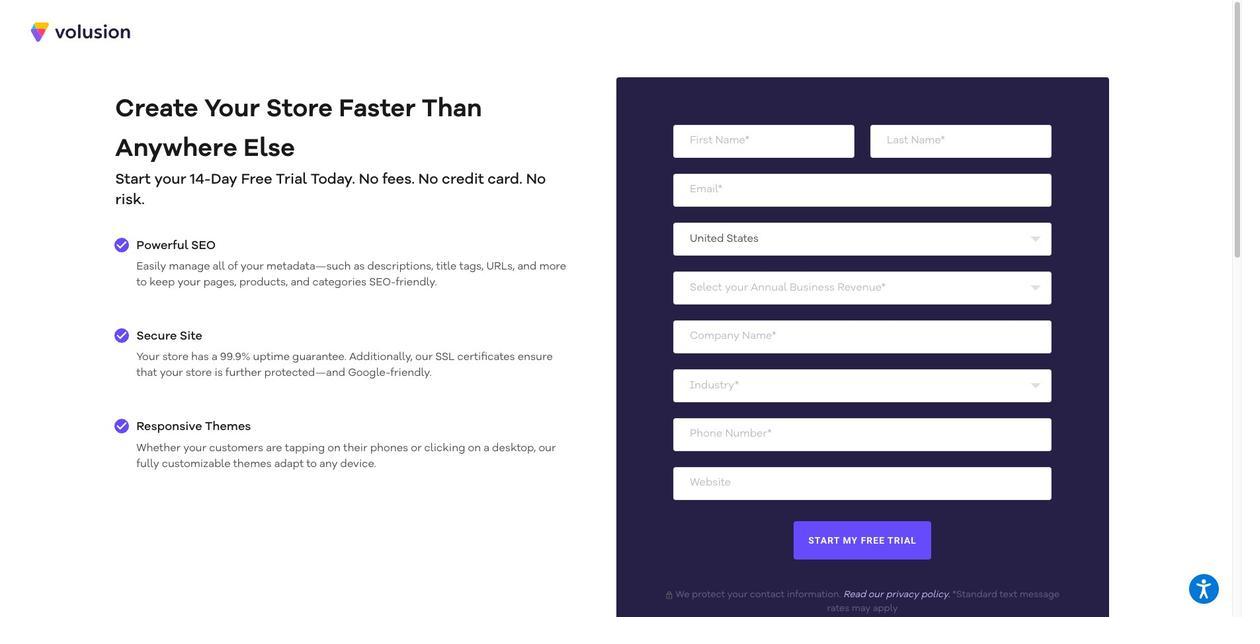 Task type: vqa. For each thing, say whether or not it's contained in the screenshot.
'fine.'
no



Task type: locate. For each thing, give the bounding box(es) containing it.
first name*
[[690, 136, 749, 146]]

name* for last name*
[[911, 136, 945, 146]]

start left my
[[808, 536, 840, 546]]

last name*
[[887, 136, 945, 146]]

a left desktop,
[[484, 444, 489, 454]]

of
[[228, 262, 238, 273]]

free right my
[[861, 536, 885, 546]]

phones
[[370, 444, 408, 454]]

free right day
[[241, 173, 272, 187]]

start
[[115, 173, 151, 187], [808, 536, 840, 546]]

1 vertical spatial free
[[861, 536, 885, 546]]

1 horizontal spatial a
[[484, 444, 489, 454]]

1 horizontal spatial your
[[204, 97, 260, 122]]

has
[[191, 353, 209, 363]]

0 horizontal spatial start
[[115, 173, 151, 187]]

your up else
[[204, 97, 260, 122]]

1 horizontal spatial on
[[468, 444, 481, 454]]

0 horizontal spatial to
[[136, 278, 147, 288]]

to down easily
[[136, 278, 147, 288]]

friendly. down descriptions,
[[396, 278, 437, 288]]

1 horizontal spatial to
[[306, 460, 317, 470]]

0 vertical spatial store
[[162, 353, 189, 363]]

rates
[[827, 605, 849, 614]]

Phone Number* text field
[[673, 418, 1052, 451]]

or
[[411, 444, 422, 454]]

store down secure site
[[162, 353, 189, 363]]

themes
[[233, 460, 272, 470]]

0 vertical spatial our
[[415, 353, 433, 363]]

Company Name* text field
[[673, 321, 1052, 354]]

name* right company
[[742, 332, 776, 342]]

0 vertical spatial a
[[212, 353, 217, 363]]

google-
[[348, 369, 390, 379]]

start for start my free trial
[[808, 536, 840, 546]]

name* for company name*
[[742, 332, 776, 342]]

read
[[843, 591, 866, 600]]

0 vertical spatial trial
[[276, 173, 307, 187]]

tapping
[[285, 444, 325, 454]]

phone
[[690, 429, 722, 440]]

site
[[180, 331, 202, 343]]

on right clicking
[[468, 444, 481, 454]]

a right has
[[212, 353, 217, 363]]

start inside button
[[808, 536, 840, 546]]

your up customizable at the left
[[183, 444, 206, 454]]

powerful seo
[[136, 240, 216, 252]]

friendly. inside your store has a 99.9% uptime guarantee. additionally, our ssl certificates ensure that your store is further protected—and google-friendly.
[[390, 369, 432, 379]]

on
[[328, 444, 341, 454], [468, 444, 481, 454]]

and down metadata—such
[[291, 278, 310, 288]]

guarantee.
[[292, 353, 347, 363]]

on up any
[[328, 444, 341, 454]]

0 horizontal spatial your
[[136, 353, 160, 363]]

descriptions,
[[367, 262, 433, 273]]

as
[[354, 262, 365, 273]]

secure site
[[136, 331, 202, 343]]

0 horizontal spatial free
[[241, 173, 272, 187]]

last
[[887, 136, 908, 146]]

your right that
[[160, 369, 183, 379]]

read our privacy policy. link
[[843, 591, 950, 600]]

your
[[204, 97, 260, 122], [136, 353, 160, 363]]

that
[[136, 369, 157, 379]]

no left fees.
[[359, 173, 379, 187]]

start for start your 14-day free trial today. no fees. no credit card. no risk.
[[115, 173, 151, 187]]

1 vertical spatial friendly.
[[390, 369, 432, 379]]

name* right last
[[911, 136, 945, 146]]

0 horizontal spatial a
[[212, 353, 217, 363]]

trial inside start your 14-day free trial today. no fees. no credit card. no risk.
[[276, 173, 307, 187]]

2 no from the left
[[418, 173, 438, 187]]

themes
[[205, 422, 251, 433]]

0 vertical spatial friendly.
[[396, 278, 437, 288]]

0 vertical spatial to
[[136, 278, 147, 288]]

*standard text message rates may apply
[[827, 591, 1060, 614]]

1 vertical spatial trial
[[888, 536, 917, 546]]

0 horizontal spatial and
[[291, 278, 310, 288]]

trial
[[276, 173, 307, 187], [888, 536, 917, 546]]

1 horizontal spatial start
[[808, 536, 840, 546]]

store
[[266, 97, 333, 122]]

our
[[415, 353, 433, 363], [539, 444, 556, 454], [868, 591, 883, 600]]

free
[[241, 173, 272, 187], [861, 536, 885, 546]]

your left 14-
[[154, 173, 186, 187]]

to
[[136, 278, 147, 288], [306, 460, 317, 470]]

create your store faster than anywhere else
[[115, 97, 482, 162]]

14-
[[190, 173, 211, 187]]

your
[[154, 173, 186, 187], [241, 262, 264, 273], [177, 278, 201, 288], [160, 369, 183, 379], [183, 444, 206, 454], [727, 591, 748, 600]]

company
[[690, 332, 739, 342]]

*standard
[[952, 591, 997, 600]]

company name*
[[690, 332, 776, 342]]

1 horizontal spatial no
[[418, 173, 438, 187]]

create
[[115, 97, 198, 122]]

0 vertical spatial your
[[204, 97, 260, 122]]

1 horizontal spatial trial
[[888, 536, 917, 546]]

trial right my
[[888, 536, 917, 546]]

2 horizontal spatial no
[[526, 173, 546, 187]]

credit
[[442, 173, 484, 187]]

start my free trial button
[[794, 522, 931, 560]]

our left ssl
[[415, 353, 433, 363]]

no
[[359, 173, 379, 187], [418, 173, 438, 187], [526, 173, 546, 187]]

uptime
[[253, 353, 290, 363]]

a inside whether your customers are tapping on their phones or clicking on a desktop, our fully customizable themes adapt to any device.
[[484, 444, 489, 454]]

0 vertical spatial and
[[517, 262, 537, 273]]

your down manage
[[177, 278, 201, 288]]

our up apply
[[868, 591, 883, 600]]

start my free trial
[[808, 536, 917, 546]]

further
[[225, 369, 262, 379]]

open accessibe: accessibility options, statement and help image
[[1197, 580, 1211, 599]]

your up that
[[136, 353, 160, 363]]

customizable
[[162, 460, 230, 470]]

0 horizontal spatial trial
[[276, 173, 307, 187]]

no right fees.
[[418, 173, 438, 187]]

trial down else
[[276, 173, 307, 187]]

name*
[[715, 136, 749, 146], [911, 136, 945, 146], [742, 332, 776, 342]]

we protect your contact information. read our privacy policy.
[[673, 591, 950, 600]]

risk.
[[115, 193, 145, 208]]

0 horizontal spatial no
[[359, 173, 379, 187]]

seo-
[[369, 278, 396, 288]]

and left more
[[517, 262, 537, 273]]

privacy
[[886, 591, 919, 600]]

seo
[[191, 240, 216, 252]]

is
[[215, 369, 223, 379]]

than
[[422, 97, 482, 122]]

1 vertical spatial to
[[306, 460, 317, 470]]

we
[[676, 591, 690, 600]]

information.
[[787, 591, 841, 600]]

store down has
[[186, 369, 212, 379]]

1 horizontal spatial and
[[517, 262, 537, 273]]

tags,
[[459, 262, 484, 273]]

trial inside start my free trial button
[[888, 536, 917, 546]]

friendly. down additionally,
[[390, 369, 432, 379]]

your right of
[[241, 262, 264, 273]]

email*
[[690, 185, 722, 195]]

1 vertical spatial start
[[808, 536, 840, 546]]

1 horizontal spatial free
[[861, 536, 885, 546]]

protected—and
[[264, 369, 345, 379]]

0 vertical spatial start
[[115, 173, 151, 187]]

our right desktop,
[[539, 444, 556, 454]]

99.9%
[[220, 353, 250, 363]]

1 vertical spatial a
[[484, 444, 489, 454]]

2 horizontal spatial our
[[868, 591, 883, 600]]

start up risk.
[[115, 173, 151, 187]]

0 horizontal spatial on
[[328, 444, 341, 454]]

a inside your store has a 99.9% uptime guarantee. additionally, our ssl certificates ensure that your store is further protected—and google-friendly.
[[212, 353, 217, 363]]

today.
[[311, 173, 355, 187]]

name* right first
[[715, 136, 749, 146]]

may
[[852, 605, 871, 614]]

to inside whether your customers are tapping on their phones or clicking on a desktop, our fully customizable themes adapt to any device.
[[306, 460, 317, 470]]

start inside start your 14-day free trial today. no fees. no credit card. no risk.
[[115, 173, 151, 187]]

1 vertical spatial and
[[291, 278, 310, 288]]

else
[[243, 137, 295, 162]]

0 horizontal spatial our
[[415, 353, 433, 363]]

1 vertical spatial our
[[539, 444, 556, 454]]

to left any
[[306, 460, 317, 470]]

no right card.
[[526, 173, 546, 187]]

0 vertical spatial free
[[241, 173, 272, 187]]

your inside start your 14-day free trial today. no fees. no credit card. no risk.
[[154, 173, 186, 187]]

certificates
[[457, 353, 515, 363]]

a
[[212, 353, 217, 363], [484, 444, 489, 454]]

1 vertical spatial your
[[136, 353, 160, 363]]

friendly.
[[396, 278, 437, 288], [390, 369, 432, 379]]

1 horizontal spatial our
[[539, 444, 556, 454]]



Task type: describe. For each thing, give the bounding box(es) containing it.
to inside easily manage all of your metadata—such as descriptions, title tags, urls, and more to keep your pages, products, and categories seo-friendly.
[[136, 278, 147, 288]]

all
[[213, 262, 225, 273]]

policy.
[[921, 591, 950, 600]]

Last Name* text field
[[870, 125, 1052, 158]]

categories
[[312, 278, 367, 288]]

First Name* text field
[[673, 125, 855, 158]]

free inside button
[[861, 536, 885, 546]]

number*
[[725, 429, 772, 440]]

free inside start your 14-day free trial today. no fees. no credit card. no risk.
[[241, 173, 272, 187]]

start your 14-day free trial today. no fees. no credit card. no risk.
[[115, 173, 546, 208]]

secure
[[136, 331, 177, 343]]

our inside whether your customers are tapping on their phones or clicking on a desktop, our fully customizable themes adapt to any device.
[[539, 444, 556, 454]]

message
[[1020, 591, 1060, 600]]

faster
[[339, 97, 416, 122]]

responsive
[[136, 422, 202, 433]]

desktop,
[[492, 444, 536, 454]]

their
[[343, 444, 367, 454]]

any
[[319, 460, 338, 470]]

day
[[211, 173, 237, 187]]

ssl
[[435, 353, 455, 363]]

adapt
[[274, 460, 304, 470]]

Website text field
[[673, 467, 1052, 500]]

clicking
[[424, 444, 465, 454]]

products,
[[239, 278, 288, 288]]

our inside your store has a 99.9% uptime guarantee. additionally, our ssl certificates ensure that your store is further protected—and google-friendly.
[[415, 353, 433, 363]]

contact
[[750, 591, 785, 600]]

apply
[[873, 605, 898, 614]]

manage
[[169, 262, 210, 273]]

1 no from the left
[[359, 173, 379, 187]]

friendly. inside easily manage all of your metadata—such as descriptions, title tags, urls, and more to keep your pages, products, and categories seo-friendly.
[[396, 278, 437, 288]]

phone number*
[[690, 429, 772, 440]]

are
[[266, 444, 282, 454]]

pages,
[[203, 278, 237, 288]]

fully
[[136, 460, 159, 470]]

whether your customers are tapping on their phones or clicking on a desktop, our fully customizable themes adapt to any device.
[[136, 444, 556, 470]]

your inside your store has a 99.9% uptime guarantee. additionally, our ssl certificates ensure that your store is further protected—and google-friendly.
[[160, 369, 183, 379]]

urls,
[[486, 262, 515, 273]]

your inside your store has a 99.9% uptime guarantee. additionally, our ssl certificates ensure that your store is further protected—and google-friendly.
[[136, 353, 160, 363]]

anywhere
[[115, 137, 237, 162]]

title
[[436, 262, 457, 273]]

my
[[843, 536, 858, 546]]

additionally,
[[349, 353, 413, 363]]

keep
[[150, 278, 175, 288]]

your store has a 99.9% uptime guarantee. additionally, our ssl certificates ensure that your store is further protected—and google-friendly.
[[136, 353, 553, 379]]

name* for first name*
[[715, 136, 749, 146]]

metadata—such
[[266, 262, 351, 273]]

website
[[690, 478, 731, 489]]

1 vertical spatial store
[[186, 369, 212, 379]]

1 on from the left
[[328, 444, 341, 454]]

3 no from the left
[[526, 173, 546, 187]]

device.
[[340, 460, 376, 470]]

ensure
[[518, 353, 553, 363]]

your right "protect"
[[727, 591, 748, 600]]

volusion logo image
[[29, 21, 132, 43]]

protect
[[692, 591, 725, 600]]

whether
[[136, 444, 181, 454]]

responsive themes
[[136, 422, 251, 433]]

fees.
[[382, 173, 415, 187]]

easily
[[136, 262, 166, 273]]

card.
[[488, 173, 522, 187]]

your inside create your store faster than anywhere else
[[204, 97, 260, 122]]

easily manage all of your metadata—such as descriptions, title tags, urls, and more to keep your pages, products, and categories seo-friendly.
[[136, 262, 566, 288]]

first
[[690, 136, 713, 146]]

customers
[[209, 444, 263, 454]]

2 on from the left
[[468, 444, 481, 454]]

text
[[1000, 591, 1017, 600]]

your inside whether your customers are tapping on their phones or clicking on a desktop, our fully customizable themes adapt to any device.
[[183, 444, 206, 454]]

powerful
[[136, 240, 188, 252]]

more
[[539, 262, 566, 273]]

Email* email field
[[673, 174, 1052, 207]]

2 vertical spatial our
[[868, 591, 883, 600]]



